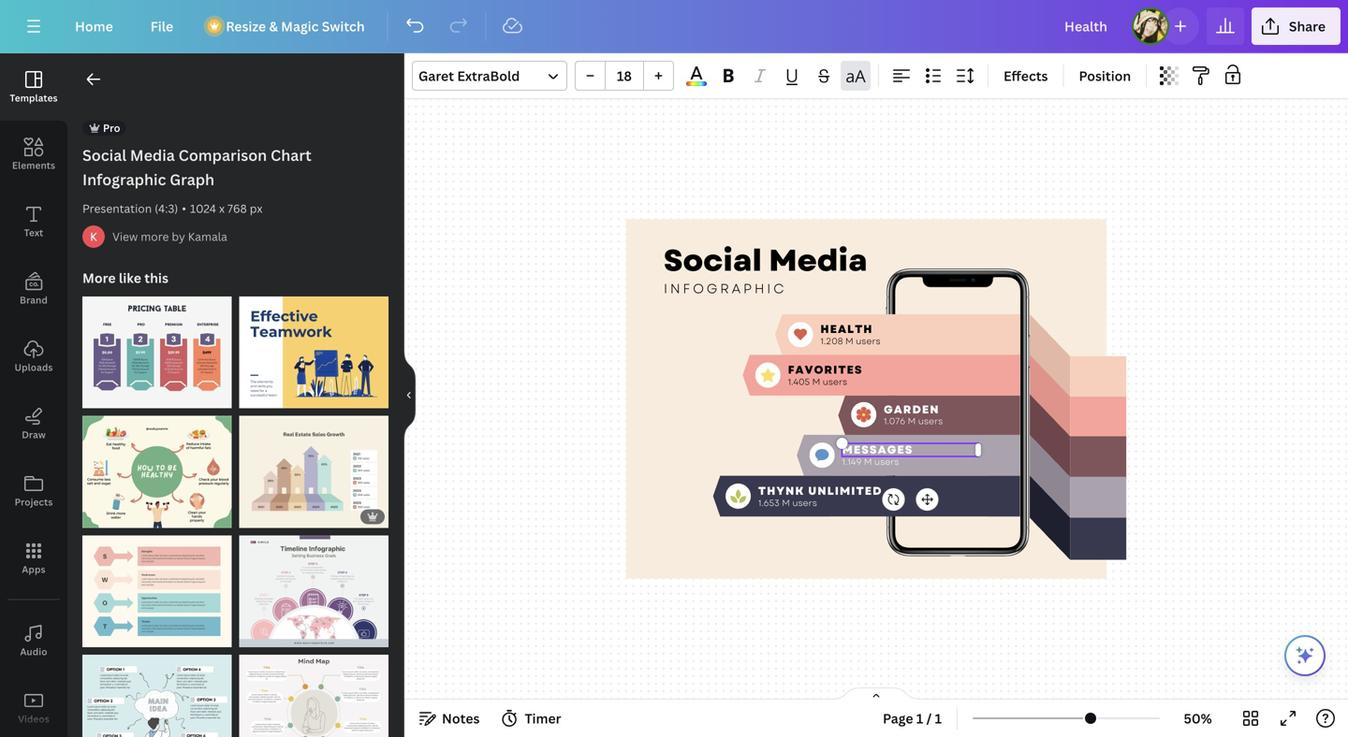 Task type: locate. For each thing, give the bounding box(es) containing it.
apps
[[22, 564, 45, 576]]

m inside garden 1.076 m users
[[908, 415, 916, 428]]

uploads button
[[0, 323, 67, 390]]

media
[[130, 145, 175, 165], [769, 239, 868, 282]]

1 vertical spatial social
[[664, 239, 762, 282]]

users right 1.208
[[856, 335, 881, 348]]

social
[[82, 145, 127, 165], [664, 239, 762, 282]]

kamala
[[188, 229, 227, 244]]

audio
[[20, 646, 47, 659]]

(4:3)
[[155, 201, 178, 216]]

1 left of
[[249, 390, 254, 404]]

1 vertical spatial media
[[769, 239, 868, 282]]

m inside "favorites 1.405 m users"
[[812, 376, 820, 388]]

1.405
[[788, 376, 810, 388]]

0 vertical spatial infographic
[[82, 169, 166, 190]]

garet extrabold button
[[412, 61, 567, 91]]

1
[[249, 390, 254, 404], [917, 710, 923, 728], [935, 710, 942, 728]]

m for garden
[[908, 415, 916, 428]]

presentation
[[82, 201, 152, 216]]

m right the 1.076
[[908, 415, 916, 428]]

kamala element
[[82, 226, 105, 248]]

favorites
[[788, 362, 863, 378]]

2 horizontal spatial 1
[[935, 710, 942, 728]]

elements
[[12, 159, 55, 172]]

m for health
[[846, 335, 854, 348]]

videos button
[[0, 675, 67, 738]]

media inside social media comparison chart infographic graph
[[130, 145, 175, 165]]

m
[[846, 335, 854, 348], [812, 376, 820, 388], [908, 415, 916, 428], [864, 456, 872, 469], [782, 497, 790, 510]]

users
[[856, 335, 881, 348], [823, 376, 848, 388], [918, 415, 943, 428], [875, 456, 899, 469], [792, 497, 817, 510]]

draw
[[22, 429, 46, 441]]

thynk unlimited 1.653 m users
[[758, 483, 882, 510]]

draw button
[[0, 390, 67, 458]]

0 vertical spatial media
[[130, 145, 175, 165]]

apps button
[[0, 525, 67, 593]]

0 horizontal spatial media
[[130, 145, 175, 165]]

position button
[[1072, 61, 1139, 91]]

1024 x 768 px
[[190, 201, 263, 216]]

1.149 m users
[[842, 456, 899, 469]]

m inside health 1.208 m users
[[846, 335, 854, 348]]

extrabold
[[457, 67, 520, 85]]

0 horizontal spatial infographic
[[82, 169, 166, 190]]

users inside "favorites 1.405 m users"
[[823, 376, 848, 388]]

view more by kamala
[[112, 229, 227, 244]]

uploads
[[15, 361, 53, 374]]

m right 1.208
[[846, 335, 854, 348]]

green brown playful illustration healthy lifestyle guide graph image
[[82, 416, 232, 528]]

projects button
[[0, 458, 67, 525]]

share
[[1289, 17, 1326, 35]]

templates
[[10, 92, 58, 104]]

media for social media
[[769, 239, 868, 282]]

infographic inside social media comparison chart infographic graph
[[82, 169, 166, 190]]

0 horizontal spatial social
[[82, 145, 127, 165]]

real estate sales growth bar infographic graph image
[[239, 416, 389, 528]]

social for social media comparison chart infographic graph
[[82, 145, 127, 165]]

file
[[151, 17, 173, 35]]

users up messages text box
[[918, 415, 943, 428]]

0 vertical spatial social
[[82, 145, 127, 165]]

garet
[[419, 67, 454, 85]]

m right 1.653
[[782, 497, 790, 510]]

swot analysis graph group
[[82, 525, 232, 648]]

1 right /
[[935, 710, 942, 728]]

share button
[[1252, 7, 1341, 45]]

1 vertical spatial infographic
[[664, 279, 787, 298]]

1 inside teamwork keynote presentation in yellow blue white illustrative style group
[[249, 390, 254, 404]]

0 horizontal spatial 1
[[249, 390, 254, 404]]

Messages text field
[[842, 442, 979, 458]]

unlimited
[[808, 483, 882, 499]]

users right 1.653
[[792, 497, 817, 510]]

1 left /
[[917, 710, 923, 728]]

home link
[[60, 7, 128, 45]]

group
[[575, 61, 674, 91]]

main menu bar
[[0, 0, 1348, 53]]

canva assistant image
[[1294, 645, 1317, 668]]

presentation (4:3)
[[82, 201, 178, 216]]

effects button
[[996, 61, 1056, 91]]

social inside social media comparison chart infographic graph
[[82, 145, 127, 165]]

file button
[[136, 7, 188, 45]]

page 1 / 1
[[883, 710, 942, 728]]

colorful calm corporate clean mind map group
[[239, 644, 389, 738]]

timer
[[525, 710, 561, 728]]

users inside health 1.208 m users
[[856, 335, 881, 348]]

timer button
[[495, 704, 569, 734]]

users inside garden 1.076 m users
[[918, 415, 943, 428]]

1 horizontal spatial media
[[769, 239, 868, 282]]

media up graph
[[130, 145, 175, 165]]

1 horizontal spatial social
[[664, 239, 762, 282]]

side panel tab list
[[0, 53, 67, 738]]

hide image
[[404, 351, 416, 441]]

resize
[[226, 17, 266, 35]]

1.149
[[842, 456, 862, 469]]

media up health
[[769, 239, 868, 282]]

colorful calm corporate clean mind map image
[[239, 655, 389, 738]]

garet extrabold
[[419, 67, 520, 85]]

users for garden
[[918, 415, 943, 428]]

x
[[219, 201, 225, 216]]

purple & white pricing table comparison chart group
[[82, 286, 232, 409]]

audio button
[[0, 608, 67, 675]]

brand button
[[0, 256, 67, 323]]

projects
[[15, 496, 53, 509]]

m right 1.405
[[812, 376, 820, 388]]

768
[[227, 201, 247, 216]]

view
[[112, 229, 138, 244]]

page
[[883, 710, 913, 728]]

users right 1.405
[[823, 376, 848, 388]]

elements button
[[0, 121, 67, 188]]

of
[[257, 390, 267, 404]]

switch
[[322, 17, 365, 35]]

grey simple modern timeline infographic chart graph image
[[239, 536, 389, 648]]

more
[[141, 229, 169, 244]]

users right 1.149
[[875, 456, 899, 469]]

infographic
[[82, 169, 166, 190], [664, 279, 787, 298]]



Task type: vqa. For each thing, say whether or not it's contained in the screenshot.
MEDIA
yes



Task type: describe. For each thing, give the bounding box(es) containing it.
purple & white pricing table comparison chart image
[[82, 297, 232, 409]]

brand
[[20, 294, 48, 307]]

favorites 1.405 m users
[[788, 362, 863, 388]]

1.653
[[758, 497, 780, 510]]

&
[[269, 17, 278, 35]]

by
[[172, 229, 185, 244]]

social for social media
[[664, 239, 762, 282]]

resize & magic switch
[[226, 17, 365, 35]]

swot analysis graph image
[[82, 536, 232, 648]]

green brown playful illustration healthy lifestyle guide graph group
[[82, 405, 232, 528]]

more like this
[[82, 269, 168, 287]]

blue creative mind map graph image
[[82, 655, 232, 738]]

graph
[[170, 169, 215, 190]]

blue creative mind map graph group
[[82, 644, 232, 738]]

15
[[270, 390, 282, 404]]

notes button
[[412, 704, 487, 734]]

view more by kamala button
[[112, 228, 227, 246]]

this
[[144, 269, 168, 287]]

text
[[24, 227, 43, 239]]

social media
[[664, 239, 868, 282]]

effects
[[1004, 67, 1048, 85]]

Design title text field
[[1050, 7, 1124, 45]]

notes
[[442, 710, 480, 728]]

1024
[[190, 201, 216, 216]]

1 of 15
[[249, 390, 282, 404]]

50% button
[[1168, 704, 1229, 734]]

media for social media comparison chart infographic graph
[[130, 145, 175, 165]]

garden
[[884, 402, 940, 418]]

show pages image
[[831, 687, 921, 702]]

magic
[[281, 17, 319, 35]]

color range image
[[687, 82, 707, 86]]

m for favorites
[[812, 376, 820, 388]]

home
[[75, 17, 113, 35]]

users for health
[[856, 335, 881, 348]]

real estate sales growth bar infographic graph group
[[239, 405, 389, 528]]

like
[[119, 269, 141, 287]]

social media comparison chart infographic graph
[[82, 145, 312, 190]]

chart
[[271, 145, 312, 165]]

1.208
[[821, 335, 843, 348]]

1 horizontal spatial 1
[[917, 710, 923, 728]]

health 1.208 m users
[[821, 322, 881, 348]]

resize & magic switch button
[[196, 7, 380, 45]]

– – number field
[[611, 67, 638, 85]]

50%
[[1184, 710, 1212, 728]]

more
[[82, 269, 116, 287]]

users inside thynk unlimited 1.653 m users
[[792, 497, 817, 510]]

users for favorites
[[823, 376, 848, 388]]

garden 1.076 m users
[[884, 402, 943, 428]]

teamwork keynote presentation in yellow blue white illustrative style group
[[239, 286, 389, 409]]

kamala image
[[82, 226, 105, 248]]

m inside thynk unlimited 1.653 m users
[[782, 497, 790, 510]]

health
[[821, 322, 873, 338]]

m right 1.149
[[864, 456, 872, 469]]

star icon image
[[761, 369, 775, 382]]

text button
[[0, 188, 67, 256]]

templates button
[[0, 53, 67, 121]]

1 horizontal spatial infographic
[[664, 279, 787, 298]]

videos
[[18, 714, 49, 726]]

thynk
[[758, 483, 805, 499]]

comparison
[[178, 145, 267, 165]]

pro
[[103, 121, 120, 135]]

bubble chat icon image
[[815, 450, 829, 462]]

1.076
[[884, 415, 906, 428]]

/
[[927, 710, 932, 728]]

grey simple modern timeline infographic chart graph group
[[239, 525, 389, 648]]

position
[[1079, 67, 1131, 85]]

px
[[250, 201, 263, 216]]

messages
[[842, 442, 913, 458]]



